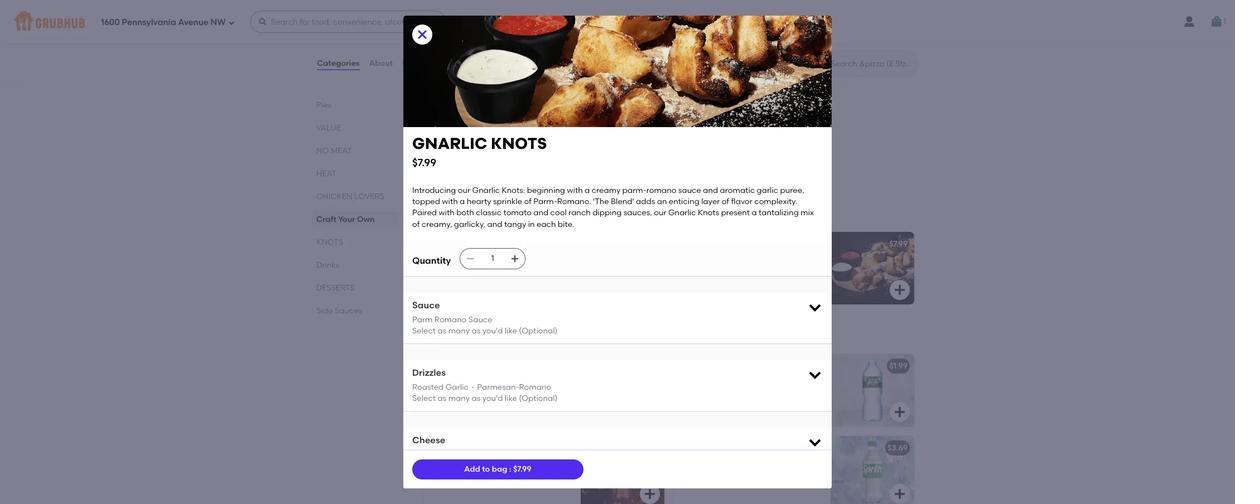 Task type: locate. For each thing, give the bounding box(es) containing it.
remove
[[505, 145, 538, 154]]

gnarlic down knots
[[680, 239, 717, 249]]

gnarlic up hearty
[[472, 186, 500, 195]]

gnarlic
[[472, 186, 500, 195], [668, 208, 696, 218]]

bottled coke image
[[581, 436, 664, 504]]

with up both
[[442, 197, 458, 206]]

romano
[[646, 186, 676, 195]]

bottled for bottled sprite
[[680, 443, 716, 453]]

own up craft your own pizza
[[484, 84, 511, 98]]

introducing
[[412, 186, 456, 195]]

select down parm
[[412, 326, 436, 336]]

1 vertical spatial own
[[357, 215, 375, 224]]

knots inside gnarlic knots $7.99
[[491, 134, 547, 153]]

your inside craft your own by clicking below to add or remove toppings
[[458, 134, 480, 143]]

own up or
[[482, 134, 502, 143]]

svg image inside 1 button
[[1210, 15, 1223, 28]]

1 horizontal spatial own
[[484, 84, 511, 98]]

1 vertical spatial many
[[448, 394, 470, 403]]

1 horizontal spatial drinks
[[421, 328, 458, 342]]

1 craft from the top
[[430, 118, 457, 127]]

0 vertical spatial many
[[448, 326, 470, 336]]

many inside sauce parm romano sauce select as many as you'd like (optional)
[[448, 326, 470, 336]]

0 vertical spatial sauce
[[412, 300, 440, 311]]

add
[[473, 145, 490, 154]]

parm
[[412, 315, 433, 324]]

2 (optional) from the top
[[519, 394, 558, 403]]

many down "garlic"
[[448, 394, 470, 403]]

0 vertical spatial drinks
[[316, 261, 339, 270]]

craft your own down chicken lovers
[[316, 215, 375, 224]]

1600 pennsylvania avenue nw
[[101, 17, 226, 27]]

knots down craft your own tab
[[316, 238, 343, 247]]

1 horizontal spatial craft your own
[[421, 84, 511, 98]]

0 horizontal spatial your
[[338, 215, 355, 224]]

0 vertical spatial craft
[[430, 118, 457, 127]]

1
[[1223, 17, 1226, 26]]

0 vertical spatial gnarlic
[[412, 134, 487, 153]]

1 vertical spatial a
[[460, 197, 465, 206]]

craft
[[421, 84, 452, 98], [316, 215, 336, 224]]

craft for craft your own pizza
[[430, 118, 457, 127]]

2 like from the top
[[505, 394, 517, 403]]

gnarlic knots $7.99
[[412, 134, 547, 169]]

0 vertical spatial romano
[[434, 315, 467, 324]]

sauce up 1l
[[468, 315, 492, 324]]

drinks down parm
[[421, 328, 458, 342]]

craft your own tab
[[316, 214, 394, 225]]

your up craft your own pizza
[[455, 84, 481, 98]]

0 horizontal spatial drinks
[[316, 261, 339, 270]]

bottled sprite
[[680, 443, 745, 453]]

1 like from the top
[[505, 326, 517, 336]]

knots for gnarlic knots
[[719, 239, 746, 249]]

craft your own by clicking below to add or remove toppings
[[430, 134, 554, 166]]

of down paired at top left
[[412, 220, 420, 229]]

bottled coke
[[430, 443, 491, 453]]

0 vertical spatial with
[[567, 186, 583, 195]]

Input item quantity number field
[[480, 249, 505, 269]]

gnarlic up toppings
[[412, 134, 487, 153]]

2 horizontal spatial and
[[703, 186, 718, 195]]

drizzles
[[412, 368, 446, 378]]

1 $3.69 from the left
[[638, 443, 658, 453]]

tantalizing
[[759, 208, 799, 218]]

0 horizontal spatial sauce
[[412, 300, 440, 311]]

1 vertical spatial your
[[338, 215, 355, 224]]

with up romano.
[[567, 186, 583, 195]]

reviews
[[402, 58, 433, 68]]

1 horizontal spatial of
[[524, 197, 532, 206]]

0 horizontal spatial a
[[460, 197, 465, 206]]

and up layer
[[703, 186, 718, 195]]

sauces,
[[623, 208, 652, 218]]

a down flavor
[[752, 208, 757, 218]]

1 many from the top
[[448, 326, 470, 336]]

2 many from the top
[[448, 394, 470, 403]]

bottled spring water image
[[831, 354, 914, 427]]

+
[[655, 118, 660, 127]]

knots down present in the top of the page
[[719, 239, 746, 249]]

$7.99
[[412, 156, 436, 169], [639, 239, 658, 249], [889, 239, 908, 249], [513, 465, 531, 474]]

0 vertical spatial you'd
[[482, 326, 503, 336]]

garlic
[[757, 186, 778, 195]]

creamy
[[592, 186, 621, 195]]

own
[[483, 118, 503, 127], [482, 134, 502, 143]]

main navigation navigation
[[0, 0, 1235, 44]]

0 vertical spatial select
[[412, 326, 436, 336]]

drinks tab
[[316, 259, 394, 271]]

as down roasted
[[438, 394, 446, 403]]

2 you'd from the top
[[482, 394, 503, 403]]

our down 'an'
[[654, 208, 666, 218]]

0 vertical spatial like
[[505, 326, 517, 336]]

0 vertical spatial own
[[483, 118, 503, 127]]

a up romano.
[[585, 186, 590, 195]]

0 vertical spatial (optional)
[[519, 326, 558, 336]]

layer
[[701, 197, 720, 206]]

and
[[703, 186, 718, 195], [533, 208, 549, 218], [487, 220, 502, 229]]

2 vertical spatial a
[[752, 208, 757, 218]]

vegan
[[430, 239, 458, 249]]

svg image
[[228, 19, 235, 26], [416, 28, 429, 41], [643, 40, 657, 53], [511, 254, 519, 263], [643, 283, 657, 297], [893, 283, 907, 297], [807, 435, 823, 450]]

aromatic
[[720, 186, 755, 195]]

∙
[[470, 383, 475, 392]]

0 vertical spatial your
[[458, 118, 481, 127]]

about button
[[369, 44, 393, 84]]

0 horizontal spatial own
[[357, 215, 375, 224]]

mix
[[801, 208, 814, 218]]

0 vertical spatial gnarlic
[[472, 186, 500, 195]]

gnarlic for gnarlic knots
[[680, 239, 717, 249]]

Search &pizza (E Street) search field
[[830, 59, 915, 69]]

knots
[[698, 208, 719, 218]]

1 select from the top
[[412, 326, 436, 336]]

1 vertical spatial and
[[533, 208, 549, 218]]

many
[[448, 326, 470, 336], [448, 394, 470, 403]]

$1.99
[[889, 361, 908, 371]]

parm-
[[533, 197, 557, 206]]

0 vertical spatial your
[[455, 84, 481, 98]]

0 horizontal spatial and
[[487, 220, 502, 229]]

pennsylvania
[[122, 17, 176, 27]]

$3.69 for the bottled sprite image
[[888, 443, 908, 453]]

of right layer
[[722, 197, 729, 206]]

cheese
[[412, 435, 445, 446]]

drinks up desserts
[[316, 261, 339, 270]]

of
[[524, 197, 532, 206], [722, 197, 729, 206], [412, 220, 420, 229]]

classic
[[476, 208, 502, 218]]

your inside tab
[[338, 215, 355, 224]]

1 vertical spatial craft
[[430, 134, 456, 143]]

of up tomato
[[524, 197, 532, 206]]

1 horizontal spatial romano
[[519, 383, 551, 392]]

1 vertical spatial like
[[505, 394, 517, 403]]

0 horizontal spatial craft
[[316, 215, 336, 224]]

your
[[458, 118, 481, 127], [458, 134, 480, 143]]

1 horizontal spatial a
[[585, 186, 590, 195]]

an
[[657, 197, 667, 206]]

bottled for bottled coke
[[430, 443, 466, 453]]

each
[[537, 220, 556, 229]]

1 (optional) from the top
[[519, 326, 558, 336]]

introducing our gnarlic knots: beginning with a creamy parm-romano sauce and aromatic garlic puree, topped with a hearty sprinkle of parm-romano. 'the blend' adds an enticing layer of flavor complexity. paired with both classic tomato and cool ranch dipping sauces, our gnarlic knots present a tantalizing mix of creamy, garlicky, and tangy in each bite.
[[412, 186, 816, 229]]

1 vertical spatial craft your own
[[316, 215, 375, 224]]

gnarlic inside gnarlic knots $7.99
[[412, 134, 487, 153]]

own down lovers
[[357, 215, 375, 224]]

cbr image
[[831, 0, 914, 61]]

1 vertical spatial select
[[412, 394, 436, 403]]

(optional) inside drizzles roasted garlic ∙ parmesan-romano select as many as you'd like (optional)
[[519, 394, 558, 403]]

1 horizontal spatial our
[[654, 208, 666, 218]]

own inside craft your own by clicking below to add or remove toppings
[[482, 134, 502, 143]]

1 vertical spatial craft
[[316, 215, 336, 224]]

a
[[585, 186, 590, 195], [460, 197, 465, 206], [752, 208, 757, 218]]

0 horizontal spatial $3.69
[[638, 443, 658, 453]]

add
[[464, 465, 480, 474]]

1 bottled from the left
[[430, 443, 466, 453]]

$1.99 button
[[673, 354, 914, 427]]

1 vertical spatial our
[[654, 208, 666, 218]]

complexity.
[[754, 197, 797, 206]]

you'd
[[482, 326, 503, 336], [482, 394, 503, 403]]

0 vertical spatial craft
[[421, 84, 452, 98]]

0 vertical spatial and
[[703, 186, 718, 195]]

drinks
[[316, 261, 339, 270], [421, 328, 458, 342]]

many up smartwater
[[448, 326, 470, 336]]

1 horizontal spatial $3.69
[[888, 443, 908, 453]]

1 vertical spatial you'd
[[482, 394, 503, 403]]

2 bottled from the left
[[680, 443, 716, 453]]

craft your own
[[421, 84, 511, 98], [316, 215, 375, 224]]

your
[[455, 84, 481, 98], [338, 215, 355, 224]]

1 vertical spatial own
[[482, 134, 502, 143]]

your for by
[[458, 134, 480, 143]]

roasted
[[412, 383, 444, 392]]

2 select from the top
[[412, 394, 436, 403]]

side sauces
[[316, 306, 362, 316]]

craft inside craft your own by clicking below to add or remove toppings
[[430, 134, 456, 143]]

1 vertical spatial (optional)
[[519, 394, 558, 403]]

your down chicken lovers
[[338, 215, 355, 224]]

smartwater
[[430, 361, 485, 371]]

categories button
[[316, 44, 360, 84]]

our
[[458, 186, 470, 195], [654, 208, 666, 218]]

sauce up parm
[[412, 300, 440, 311]]

you'd down parmesan- at left
[[482, 394, 503, 403]]

1 horizontal spatial sauce
[[468, 315, 492, 324]]

craft your own inside tab
[[316, 215, 375, 224]]

0 horizontal spatial bottled
[[430, 443, 466, 453]]

1 vertical spatial your
[[458, 134, 480, 143]]

1 vertical spatial sauce
[[468, 315, 492, 324]]

0 vertical spatial craft your own
[[421, 84, 511, 98]]

1 horizontal spatial gnarlic
[[668, 208, 696, 218]]

own for by
[[482, 134, 502, 143]]

1 vertical spatial gnarlic
[[680, 239, 717, 249]]

(optional)
[[519, 326, 558, 336], [519, 394, 558, 403]]

add to bag : $7.99
[[464, 465, 531, 474]]

with up creamy,
[[439, 208, 455, 218]]

0 horizontal spatial romano
[[434, 315, 467, 324]]

craft your own up craft your own pizza
[[421, 84, 511, 98]]

pizza
[[505, 118, 528, 127]]

0 horizontal spatial our
[[458, 186, 470, 195]]

many inside drizzles roasted garlic ∙ parmesan-romano select as many as you'd like (optional)
[[448, 394, 470, 403]]

beginning
[[527, 186, 565, 195]]

select down roasted
[[412, 394, 436, 403]]

1 horizontal spatial your
[[455, 84, 481, 98]]

garlic
[[446, 383, 468, 392]]

romano
[[434, 315, 467, 324], [519, 383, 551, 392]]

2 craft from the top
[[430, 134, 456, 143]]

pies tab
[[316, 99, 394, 111]]

1 horizontal spatial gnarlic
[[680, 239, 717, 249]]

you'd up 1l
[[482, 326, 503, 336]]

1 horizontal spatial bottled
[[680, 443, 716, 453]]

craft down chicken
[[316, 215, 336, 224]]

0 horizontal spatial craft your own
[[316, 215, 375, 224]]

$13.99 +
[[632, 118, 660, 127]]

own left 'pizza'
[[483, 118, 503, 127]]

romano inside drizzles roasted garlic ∙ parmesan-romano select as many as you'd like (optional)
[[519, 383, 551, 392]]

ranch
[[568, 208, 591, 218]]

1 you'd from the top
[[482, 326, 503, 336]]

knots down 'pizza'
[[491, 134, 547, 153]]

1 vertical spatial romano
[[519, 383, 551, 392]]

a up both
[[460, 197, 465, 206]]

like inside drizzles roasted garlic ∙ parmesan-romano select as many as you'd like (optional)
[[505, 394, 517, 403]]

$3.69 for the bottled coke image
[[638, 443, 658, 453]]

svg image
[[1210, 15, 1223, 28], [258, 17, 267, 26], [893, 40, 907, 53], [466, 254, 475, 263], [807, 300, 823, 315], [807, 367, 823, 383], [643, 406, 657, 419], [893, 406, 907, 419], [643, 488, 657, 501], [893, 488, 907, 501]]

craft inside craft your own tab
[[316, 215, 336, 224]]

select
[[412, 326, 436, 336], [412, 394, 436, 403]]

you'd inside sauce parm romano sauce select as many as you'd like (optional)
[[482, 326, 503, 336]]

2 $3.69 from the left
[[888, 443, 908, 453]]

chicken lovers tab
[[316, 191, 394, 202]]

craft down reviews button
[[421, 84, 452, 98]]

0 horizontal spatial gnarlic
[[412, 134, 487, 153]]

our up hearty
[[458, 186, 470, 195]]

present
[[721, 208, 750, 218]]

gnarlic down 'enticing'
[[668, 208, 696, 218]]

value tab
[[316, 122, 394, 134]]

2 horizontal spatial a
[[752, 208, 757, 218]]

and down classic on the left top
[[487, 220, 502, 229]]

$3.69
[[638, 443, 658, 453], [888, 443, 908, 453]]

knots down garlicky,
[[460, 239, 487, 249]]

and down parm-
[[533, 208, 549, 218]]

2 vertical spatial and
[[487, 220, 502, 229]]



Task type: vqa. For each thing, say whether or not it's contained in the screenshot.
Mar associated with Steak quesadilla had no steak 😭
no



Task type: describe. For each thing, give the bounding box(es) containing it.
avenue
[[178, 17, 209, 27]]

sprinkle
[[493, 197, 522, 206]]

in
[[528, 220, 535, 229]]

1 horizontal spatial and
[[533, 208, 549, 218]]

gnarlic knots image
[[831, 232, 914, 305]]

0 vertical spatial own
[[484, 84, 511, 98]]

to
[[482, 465, 490, 474]]

coke
[[468, 443, 491, 453]]

$7.99 inside gnarlic knots $7.99
[[412, 156, 436, 169]]

craft for craft your own by clicking below to add or remove toppings
[[430, 134, 456, 143]]

'the
[[593, 197, 609, 206]]

parmesan-
[[477, 383, 519, 392]]

knots for vegan knots
[[460, 239, 487, 249]]

1600
[[101, 17, 120, 27]]

vegan knots
[[430, 239, 487, 249]]

sauces
[[335, 306, 362, 316]]

clicking
[[516, 134, 554, 143]]

enticing
[[669, 197, 699, 206]]

smartwater 1l image
[[581, 354, 664, 427]]

svg image inside "main navigation" navigation
[[228, 19, 235, 26]]

romano inside sauce parm romano sauce select as many as you'd like (optional)
[[434, 315, 467, 324]]

by
[[504, 134, 514, 143]]

knots tab
[[316, 237, 394, 248]]

topped
[[412, 197, 440, 206]]

tomato
[[503, 208, 532, 218]]

smartwater 1l
[[430, 361, 494, 371]]

like inside sauce parm romano sauce select as many as you'd like (optional)
[[505, 326, 517, 336]]

about
[[369, 58, 393, 68]]

2 vertical spatial with
[[439, 208, 455, 218]]

1 vertical spatial drinks
[[421, 328, 458, 342]]

to
[[460, 145, 471, 154]]

sauce parm romano sauce select as many as you'd like (optional)
[[412, 300, 558, 336]]

toppings
[[430, 156, 470, 166]]

categories
[[317, 58, 360, 68]]

gnarlic knots
[[680, 239, 746, 249]]

1 button
[[1210, 12, 1226, 32]]

tangy
[[504, 220, 526, 229]]

value
[[316, 123, 341, 133]]

smartwater 1l button
[[423, 354, 664, 427]]

craft your own pizza image
[[581, 110, 664, 183]]

as up the smartwater 1l
[[472, 326, 480, 336]]

gnarlic for gnarlic knots $7.99
[[412, 134, 487, 153]]

dipping
[[593, 208, 622, 218]]

shredded
[[412, 450, 449, 460]]

chicken
[[316, 192, 352, 201]]

both
[[456, 208, 474, 218]]

select inside sauce parm romano sauce select as many as you'd like (optional)
[[412, 326, 436, 336]]

1 vertical spatial gnarlic
[[668, 208, 696, 218]]

cool
[[550, 208, 567, 218]]

you'd inside drizzles roasted garlic ∙ parmesan-romano select as many as you'd like (optional)
[[482, 394, 503, 403]]

own inside tab
[[357, 215, 375, 224]]

parm-
[[622, 186, 646, 195]]

desserts tab
[[316, 282, 394, 294]]

0 horizontal spatial of
[[412, 220, 420, 229]]

knots inside tab
[[316, 238, 343, 247]]

(optional) inside sauce parm romano sauce select as many as you'd like (optional)
[[519, 326, 558, 336]]

creamy,
[[422, 220, 452, 229]]

2 horizontal spatial of
[[722, 197, 729, 206]]

desserts
[[316, 283, 355, 293]]

reviews button
[[402, 44, 434, 84]]

as down ∙
[[472, 394, 480, 403]]

knots down introducing
[[421, 206, 463, 220]]

sprite
[[718, 443, 745, 453]]

1 vertical spatial with
[[442, 197, 458, 206]]

bottled sprite image
[[831, 436, 914, 504]]

flavor
[[731, 197, 753, 206]]

search icon image
[[813, 57, 826, 70]]

1l
[[487, 361, 494, 371]]

craft your own pizza
[[430, 118, 528, 127]]

as up smartwater
[[438, 326, 446, 336]]

drizzles roasted garlic ∙ parmesan-romano select as many as you'd like (optional)
[[412, 368, 558, 403]]

cheese shredded blend
[[412, 435, 473, 460]]

no
[[316, 146, 329, 156]]

romano.
[[557, 197, 591, 206]]

knots for gnarlic knots $7.99
[[491, 134, 547, 153]]

no meat
[[316, 146, 352, 156]]

knots:
[[502, 186, 525, 195]]

own for pizza
[[483, 118, 503, 127]]

pies
[[316, 100, 332, 110]]

side
[[316, 306, 333, 316]]

0 horizontal spatial gnarlic
[[472, 186, 500, 195]]

bag
[[492, 465, 507, 474]]

bite.
[[558, 220, 574, 229]]

garlicky,
[[454, 220, 485, 229]]

no meat tab
[[316, 145, 394, 157]]

meat
[[331, 146, 352, 156]]

your for pizza
[[458, 118, 481, 127]]

puree,
[[780, 186, 804, 195]]

adds
[[636, 197, 655, 206]]

below
[[430, 145, 458, 154]]

nw
[[211, 17, 226, 27]]

side sauces tab
[[316, 305, 394, 317]]

heat tab
[[316, 168, 394, 180]]

0 vertical spatial a
[[585, 186, 590, 195]]

$13.99
[[632, 118, 655, 127]]

blend'
[[611, 197, 634, 206]]

lovers
[[354, 192, 384, 201]]

quantity
[[412, 255, 451, 266]]

chicken lovers
[[316, 192, 384, 201]]

dirty bird image
[[581, 0, 664, 61]]

select inside drizzles roasted garlic ∙ parmesan-romano select as many as you'd like (optional)
[[412, 394, 436, 403]]

paired
[[412, 208, 437, 218]]

drinks inside tab
[[316, 261, 339, 270]]

0 vertical spatial our
[[458, 186, 470, 195]]

sauce
[[678, 186, 701, 195]]

heat
[[316, 169, 336, 179]]

vegan knots image
[[581, 232, 664, 305]]

1 horizontal spatial craft
[[421, 84, 452, 98]]



